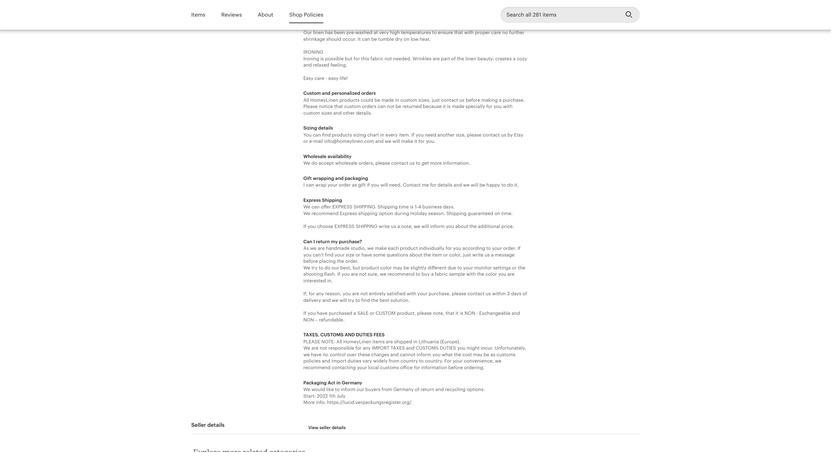 Task type: vqa. For each thing, say whether or not it's contained in the screenshot.
item.
yes



Task type: describe. For each thing, give the bounding box(es) containing it.
contact inside if, for any reason, you are not entirely satisfied with your purchase, please contact us within 3 days of delivery and we will try to find the best solution.
[[468, 291, 485, 297]]

0 horizontal spatial -
[[326, 76, 327, 81]]

satisfied
[[387, 291, 406, 297]]

recycling
[[445, 387, 466, 393]]

you down settings at the bottom right of page
[[498, 272, 507, 277]]

taxes,
[[304, 333, 319, 338]]

we inside as we are handmade studio, we make each product individually for you according to your order. if you can't find your size or have some questions about the item or color, just write us a message before placing the order. we try to do our best, but product color may be slightly different due to your monitor settings or the shooting flash. if you are not sure, we recommend to buy a fabric sample with the color you are interested in.
[[304, 265, 310, 271]]

0 horizontal spatial shipping
[[322, 198, 342, 203]]

0 vertical spatial customs
[[497, 352, 516, 358]]

you down days.
[[446, 224, 454, 229]]

info:
[[316, 400, 326, 406]]

and down taxes on the bottom left of page
[[390, 352, 399, 358]]

0 vertical spatial order.
[[503, 246, 517, 251]]

a left wool
[[497, 11, 500, 16]]

july
[[337, 394, 346, 399]]

are up taxes on the bottom left of page
[[386, 339, 393, 345]]

you up country. at the bottom right of page
[[433, 352, 441, 358]]

our linen has been pre-washed at very high temperatures to ensure that with proper care no further shrinkage should occur. it can be tumble dry on low heat.
[[304, 30, 525, 42]]

are down the please
[[312, 346, 319, 351]]

packaging
[[345, 176, 368, 181]]

in inside sizing details you can find products sizing chart in every item. if you need another size, please contact us by etsy or e-mail info@homeylinen.com and we will make it for you.
[[380, 132, 384, 138]]

are inside if, for any reason, you are not entirely satisfied with your purchase, please contact us within 3 days of delivery and we will try to find the best solution.
[[352, 291, 359, 297]]

0 horizontal spatial customs
[[321, 333, 344, 338]]

we inside wholesale availability we do accept wholesale orders, please contact us to get more information.
[[304, 161, 310, 166]]

to right 'according'
[[486, 246, 491, 251]]

taxes, customs and  duties fees please note: all homeylinen items are shipped in lithuania (europe). we are not responsible for any import taxes and customs duties you might incur. unfortunately, we have no control over these charges and cannot inform you what the cost may be as customs policies and import duties vary widely from country to country. for your convenience, we recommend contacting your local customs office for information before ordering.
[[304, 333, 526, 371]]

that inside custom and personalized orders all homeylinen products could be made in custom sizes, just contact us before making a purchase. please notice that custom orders can not be returned because it is made specially for you with custom sizes and other details.
[[334, 104, 343, 109]]

message
[[495, 252, 515, 258]]

or inside sizing details you can find products sizing chart in every item. if you need another size, please contact us by etsy or e-mail info@homeylinen.com and we will make it for you.
[[304, 139, 308, 144]]

and right sizes
[[333, 110, 342, 116]]

be inside taxes, customs and  duties fees please note: all homeylinen items are shipped in lithuania (europe). we are not responsible for any import taxes and customs duties you might incur. unfortunately, we have no control over these charges and cannot inform you what the cost may be as customs policies and import duties vary widely from country to country. for your convenience, we recommend contacting your local customs office for information before ordering.
[[484, 352, 489, 358]]

high
[[390, 30, 400, 35]]

have inside as we are handmade studio, we make each product individually for you according to your order. if you can't find your size or have some questions about the item or color, just write us a message before placing the order. we try to do our best, but product color may be slightly different due to your monitor settings or the shooting flash. if you are not sure, we recommend to buy a fabric sample with the color you are interested in.
[[362, 252, 372, 258]]

at
[[374, 30, 378, 35]]

it inside it is recommended to wash linen in the machine (choose the delicate cycle, (40 c/104 f) without overcrowding with similar fabric and colors. to maintain the color, we advise not to use bleach and avoid exposure to continual sunlight. we suggest using a mild liquid detergent such as a wool wash.
[[304, 0, 307, 3]]

please inside if, for any reason, you are not entirely satisfied with your purchase, please contact us within 3 days of delivery and we will try to find the best solution.
[[452, 291, 466, 297]]

that inside 'if you have purchased a sale or custom product, please note, that it is non - exchangeable and non – refundable.'
[[446, 311, 455, 316]]

to inside taxes, customs and  duties fees please note: all homeylinen items are shipped in lithuania (europe). we are not responsible for any import taxes and customs duties you might incur. unfortunately, we have no control over these charges and cannot inform you what the cost may be as customs policies and import duties vary widely from country to country. for your convenience, we recommend contacting your local customs office for information before ordering.
[[419, 359, 424, 364]]

are up can't
[[318, 246, 325, 251]]

1 vertical spatial shipping
[[378, 205, 398, 210]]

not inside custom and personalized orders all homeylinen products could be made in custom sizes, just contact us before making a purchase. please notice that custom orders can not be returned because it is made specially for you with custom sizes and other details.
[[387, 104, 395, 109]]

will left happy
[[471, 183, 478, 188]]

do inside wholesale availability we do accept wholesale orders, please contact us to get more information.
[[312, 161, 317, 166]]

sizing
[[304, 126, 317, 131]]

1 vertical spatial non
[[304, 317, 314, 323]]

need
[[425, 132, 436, 138]]

and up order
[[335, 176, 344, 181]]

custom
[[376, 311, 396, 316]]

you down as
[[304, 252, 312, 258]]

and up sunlight.
[[376, 4, 385, 9]]

inform inside packaging act in germany we would like to inform our buyers from germany of return and recycling options. start: 2022 1th july more info: https://lucid.verpackungsregister.org/
[[341, 387, 356, 393]]

1 horizontal spatial product
[[400, 246, 418, 251]]

are down settings at the bottom right of page
[[508, 272, 515, 277]]

may inside taxes, customs and  duties fees please note: all homeylinen items are shipped in lithuania (europe). we are not responsible for any import taxes and customs duties you might incur. unfortunately, we have no control over these charges and cannot inform you what the cost may be as customs policies and import duties vary widely from country to country. for your convenience, we recommend contacting your local customs office for information before ordering.
[[473, 352, 483, 358]]

orders,
[[359, 161, 374, 166]]

(40
[[472, 0, 480, 3]]

we down unfortunately,
[[495, 359, 502, 364]]

before inside custom and personalized orders all homeylinen products could be made in custom sizes, just contact us before making a purchase. please notice that custom orders can not be returned because it is made specially for you with custom sizes and other details.
[[466, 97, 480, 103]]

products inside sizing details you can find products sizing chart in every item. if you need another size, please contact us by etsy or e-mail info@homeylinen.com and we will make it for you.
[[332, 132, 352, 138]]

accept
[[319, 161, 334, 166]]

every
[[386, 132, 398, 138]]

as inside taxes, customs and  duties fees please note: all homeylinen items are shipped in lithuania (europe). we are not responsible for any import taxes and customs duties you might incur. unfortunately, we have no control over these charges and cannot inform you what the cost may be as customs policies and import duties vary widely from country to country. for your convenience, we recommend contacting your local customs office for information before ordering.
[[491, 352, 496, 358]]

is inside ironing ironing is possible but for this fabric not needed. wrinkles are part of the linen beauty: creates a cozy and relaxed feeling.
[[321, 56, 324, 61]]

import
[[332, 359, 347, 364]]

0 vertical spatial note,
[[401, 224, 413, 229]]

in inside custom and personalized orders all homeylinen products could be made in custom sizes, just contact us before making a purchase. please notice that custom orders can not be returned because it is made specially for you with custom sizes and other details.
[[395, 97, 399, 103]]

you left 'according'
[[453, 246, 461, 251]]

1 vertical spatial made
[[452, 104, 465, 109]]

buy
[[422, 272, 430, 277]]

it inside custom and personalized orders all homeylinen products could be made in custom sizes, just contact us before making a purchase. please notice that custom orders can not be returned because it is made specially for you with custom sizes and other details.
[[443, 104, 446, 109]]

homeylinen inside taxes, customs and  duties fees please note: all homeylinen items are shipped in lithuania (europe). we are not responsible for any import taxes and customs duties you might incur. unfortunately, we have no control over these charges and cannot inform you what the cost may be as customs policies and import duties vary widely from country to country. for your convenience, we recommend contacting your local customs office for information before ordering.
[[343, 339, 371, 345]]

in inside it is recommended to wash linen in the machine (choose the delicate cycle, (40 c/104 f) without overcrowding with similar fabric and colors. to maintain the color, we advise not to use bleach and avoid exposure to continual sunlight. we suggest using a mild liquid detergent such as a wool wash.
[[377, 0, 381, 3]]

delicate
[[439, 0, 456, 3]]

ironing
[[304, 56, 319, 61]]

for inside sizing details you can find products sizing chart in every item. if you need another size, please contact us by etsy or e-mail info@homeylinen.com and we will make it for you.
[[419, 139, 425, 144]]

recommend inside we can offer express shipping. shipping time is 1-4 business days. we recommend express shipping option during holiday season. shipping guaranteed on time.
[[312, 211, 339, 216]]

a down 'during'
[[398, 224, 400, 229]]

be inside as we are handmade studio, we make each product individually for you according to your order. if you can't find your size or have some questions about the item or color, just write us a message before placing the order. we try to do our best, but product color may be slightly different due to your monitor settings or the shooting flash. if you are not sure, we recommend to buy a fabric sample with the color you are interested in.
[[404, 265, 409, 271]]

and inside ironing ironing is possible but for this fabric not needed. wrinkles are part of the linen beauty: creates a cozy and relaxed feeling.
[[304, 63, 312, 68]]

a inside 'if you have purchased a sale or custom product, please note, that it is non - exchangeable and non – refundable.'
[[354, 311, 356, 316]]

liquid
[[442, 11, 455, 16]]

1 vertical spatial product
[[361, 265, 379, 271]]

do inside as we are handmade studio, we make each product individually for you according to your order. if you can't find your size or have some questions about the item or color, just write us a message before placing the order. we try to do our best, but product color may be slightly different due to your monitor settings or the shooting flash. if you are not sure, we recommend to buy a fabric sample with the color you are interested in.
[[325, 265, 331, 271]]

have inside taxes, customs and  duties fees please note: all homeylinen items are shipped in lithuania (europe). we are not responsible for any import taxes and customs duties you might incur. unfortunately, we have no control over these charges and cannot inform you what the cost may be as customs policies and import duties vary widely from country to country. for your convenience, we recommend contacting your local customs office for information before ordering.
[[311, 352, 322, 358]]

days.
[[443, 205, 455, 210]]

to down slightly
[[416, 272, 421, 277]]

1 vertical spatial germany
[[394, 387, 414, 393]]

for down country
[[414, 365, 420, 371]]

a right buy
[[431, 272, 434, 277]]

we right as
[[310, 246, 317, 251]]

you up cost
[[458, 346, 466, 351]]

fees
[[374, 333, 385, 338]]

us inside as we are handmade studio, we make each product individually for you according to your order. if you can't find your size or have some questions about the item or color, just write us a message before placing the order. we try to do our best, but product color may be slightly different due to your monitor settings or the shooting flash. if you are not sure, we recommend to buy a fabric sample with the color you are interested in.
[[485, 252, 490, 258]]

not inside if, for any reason, you are not entirely satisfied with your purchase, please contact us within 3 days of delivery and we will try to find the best solution.
[[361, 291, 368, 297]]

to up similar on the left top of the page
[[347, 0, 351, 3]]

shop
[[289, 12, 303, 18]]

4
[[418, 205, 421, 210]]

bleach
[[498, 4, 513, 9]]

we down holiday at top
[[414, 224, 420, 229]]

contact inside custom and personalized orders all homeylinen products could be made in custom sizes, just contact us before making a purchase. please notice that custom orders can not be returned because it is made specially for you with custom sizes and other details.
[[441, 97, 458, 103]]

will down holiday at top
[[422, 224, 429, 229]]

different
[[428, 265, 447, 271]]

linen inside our linen has been pre-washed at very high temperatures to ensure that with proper care no further shrinkage should occur. it can be tumble dry on low heat.
[[313, 30, 324, 35]]

will left "need." in the left of the page
[[381, 183, 388, 188]]

items
[[373, 339, 385, 345]]

gift wrapping and packaging i can wrap your order as gift if you will need. contact me for details and we will be happy to do it.
[[304, 176, 519, 188]]

local
[[368, 365, 379, 371]]

and up wash.
[[514, 4, 523, 9]]

0 horizontal spatial care
[[315, 76, 324, 81]]

2 horizontal spatial custom
[[401, 97, 417, 103]]

ironing ironing is possible but for this fabric not needed. wrinkles are part of the linen beauty: creates a cozy and relaxed feeling.
[[304, 50, 527, 68]]

country
[[401, 359, 418, 364]]

inform inside taxes, customs and  duties fees please note: all homeylinen items are shipped in lithuania (europe). we are not responsible for any import taxes and customs duties you might incur. unfortunately, we have no control over these charges and cannot inform you what the cost may be as customs policies and import duties vary widely from country to country. for your convenience, we recommend contacting your local customs office for information before ordering.
[[417, 352, 431, 358]]

a left message
[[491, 252, 494, 258]]

1 vertical spatial custom
[[344, 104, 361, 109]]

return inside packaging act in germany we would like to inform our buyers from germany of return and recycling options. start: 2022 1th july more info: https://lucid.verpackungsregister.org/
[[421, 387, 434, 393]]

Search all 281 items text field
[[501, 7, 620, 23]]

shop policies
[[289, 12, 323, 18]]

and up notice
[[322, 91, 331, 96]]

to down placing
[[319, 265, 323, 271]]

choose
[[317, 224, 333, 229]]

to inside if, for any reason, you are not entirely satisfied with your purchase, please contact us within 3 days of delivery and we will try to find the best solution.
[[356, 298, 360, 303]]

about
[[258, 12, 273, 18]]

control
[[330, 352, 346, 358]]

can inside we can offer express shipping. shipping time is 1-4 business days. we recommend express shipping option during holiday season. shipping guaranteed on time.
[[312, 205, 320, 210]]

avoid
[[304, 11, 316, 16]]

very
[[379, 30, 389, 35]]

0 horizontal spatial duties
[[356, 333, 373, 338]]

details inside sizing details you can find products sizing chart in every item. if you need another size, please contact us by etsy or e-mail info@homeylinen.com and we will make it for you.
[[318, 126, 333, 131]]

more
[[430, 161, 442, 166]]

0 vertical spatial germany
[[342, 381, 362, 386]]

you down best,
[[342, 272, 350, 277]]

suggest
[[395, 11, 413, 16]]

us down option
[[391, 224, 396, 229]]

you left choose
[[308, 224, 316, 229]]

ensure
[[438, 30, 453, 35]]

seller
[[191, 422, 206, 429]]

personalized
[[332, 91, 360, 96]]

1-
[[415, 205, 418, 210]]

returned
[[403, 104, 422, 109]]

detergent
[[456, 11, 478, 16]]

information
[[421, 365, 447, 371]]

1 vertical spatial customs
[[416, 346, 439, 351]]

get
[[422, 161, 429, 166]]

make inside sizing details you can find products sizing chart in every item. if you need another size, please contact us by etsy or e-mail info@homeylinen.com and we will make it for you.
[[401, 139, 413, 144]]

wrinkles
[[413, 56, 432, 61]]

0 vertical spatial color
[[380, 265, 392, 271]]

to inside wholesale availability we do accept wholesale orders, please contact us to get more information.
[[416, 161, 421, 166]]

widely
[[373, 359, 388, 364]]

your up message
[[492, 246, 502, 251]]

from inside taxes, customs and  duties fees please note: all homeylinen items are shipped in lithuania (europe). we are not responsible for any import taxes and customs duties you might incur. unfortunately, we have no control over these charges and cannot inform you what the cost may be as customs policies and import duties vary widely from country to country. for your convenience, we recommend contacting your local customs office for information before ordering.
[[389, 359, 400, 364]]

to right exposure at the top of the page
[[339, 11, 343, 16]]

express for shipping
[[335, 224, 355, 229]]

a left mild
[[427, 11, 430, 16]]

best
[[380, 298, 389, 303]]

can't
[[313, 252, 324, 258]]

color, inside it is recommended to wash linen in the machine (choose the delicate cycle, (40 c/104 f) without overcrowding with similar fabric and colors. to maintain the color, we advise not to use bleach and avoid exposure to continual sunlight. we suggest using a mild liquid detergent such as a wool wash.
[[438, 4, 450, 9]]

contact inside sizing details you can find products sizing chart in every item. if you need another size, please contact us by etsy or e-mail info@homeylinen.com and we will make it for you.
[[483, 132, 500, 138]]

occur.
[[343, 37, 357, 42]]

advise
[[459, 4, 473, 9]]

c/104
[[481, 0, 494, 3]]

contact inside wholesale availability we do accept wholesale orders, please contact us to get more information.
[[391, 161, 408, 166]]

you inside gift wrapping and packaging i can wrap your order as gift if you will need. contact me for details and we will be happy to do it.
[[371, 183, 379, 188]]

happy
[[487, 183, 500, 188]]

1 vertical spatial orders
[[362, 104, 377, 109]]

fabric inside as we are handmade studio, we make each product individually for you according to your order. if you can't find your size or have some questions about the item or color, just write us a message before placing the order. we try to do our best, but product color may be slightly different due to your monitor settings or the shooting flash. if you are not sure, we recommend to buy a fabric sample with the color you are interested in.
[[435, 272, 448, 277]]

are down best,
[[351, 272, 358, 277]]

before inside as we are handmade studio, we make each product individually for you according to your order. if you can't find your size or have some questions about the item or color, just write us a message before placing the order. we try to do our best, but product color may be slightly different due to your monitor settings or the shooting flash. if you are not sure, we recommend to buy a fabric sample with the color you are interested in.
[[304, 259, 318, 264]]

with inside our linen has been pre-washed at very high temperatures to ensure that with proper care no further shrinkage should occur. it can be tumble dry on low heat.
[[464, 30, 474, 35]]

on inside we can offer express shipping. shipping time is 1-4 business days. we recommend express shipping option during holiday season. shipping guaranteed on time.
[[495, 211, 500, 216]]

0 vertical spatial return
[[316, 239, 330, 244]]

the inside ironing ironing is possible but for this fabric not needed. wrinkles are part of the linen beauty: creates a cozy and relaxed feeling.
[[457, 56, 464, 61]]

additional
[[478, 224, 500, 229]]

express for shipping.
[[332, 205, 353, 210]]

have inside 'if you have purchased a sale or custom product, please note, that it is non - exchangeable and non – refundable.'
[[317, 311, 328, 316]]

or inside 'if you have purchased a sale or custom product, please note, that it is non - exchangeable and non – refundable.'
[[370, 311, 375, 316]]

sizes,
[[419, 97, 431, 103]]

can inside gift wrapping and packaging i can wrap your order as gift if you will need. contact me for details and we will be happy to do it.
[[306, 183, 314, 188]]

country.
[[425, 359, 443, 364]]

by
[[508, 132, 513, 138]]

we up some
[[367, 246, 374, 251]]

write inside as we are handmade studio, we make each product individually for you according to your order. if you can't find your size or have some questions about the item or color, just write us a message before placing the order. we try to do our best, but product color may be slightly different due to your monitor settings or the shooting flash. if you are not sure, we recommend to buy a fabric sample with the color you are interested in.
[[472, 252, 484, 258]]

is inside 'if you have purchased a sale or custom product, please note, that it is non - exchangeable and non – refundable.'
[[460, 311, 463, 316]]

do inside gift wrapping and packaging i can wrap your order as gift if you will need. contact me for details and we will be happy to do it.
[[507, 183, 513, 188]]

of for creates
[[451, 56, 456, 61]]

should
[[326, 37, 341, 42]]

we right sure,
[[380, 272, 386, 277]]

if you choose express shipping write us a note, we will inform you about the additional price.
[[304, 224, 514, 229]]

if inside 'if you have purchased a sale or custom product, please note, that it is non - exchangeable and non – refundable.'
[[304, 311, 307, 316]]

please inside sizing details you can find products sizing chart in every item. if you need another size, please contact us by etsy or e-mail info@homeylinen.com and we will make it for you.
[[467, 132, 482, 138]]

us inside custom and personalized orders all homeylinen products could be made in custom sizes, just contact us before making a purchase. please notice that custom orders can not be returned because it is made specially for you with custom sizes and other details.
[[460, 97, 465, 103]]

like
[[326, 387, 334, 393]]

not inside ironing ironing is possible but for this fabric not needed. wrinkles are part of the linen beauty: creates a cozy and relaxed feeling.
[[385, 56, 392, 61]]

1 vertical spatial order.
[[345, 259, 359, 264]]

we up the "policies"
[[304, 352, 310, 358]]

machine
[[391, 0, 410, 3]]

or right item
[[443, 252, 448, 258]]

and up "cannot"
[[406, 346, 415, 351]]

life!
[[340, 76, 348, 81]]

your down vary
[[357, 365, 367, 371]]

be left returned
[[396, 104, 401, 109]]

your right the for
[[453, 359, 463, 364]]

1 vertical spatial i
[[314, 239, 315, 244]]

if inside sizing details you can find products sizing chart in every item. if you need another size, please contact us by etsy or e-mail info@homeylinen.com and we will make it for you.
[[412, 132, 415, 138]]

be right could
[[375, 97, 380, 103]]

0 vertical spatial orders
[[361, 91, 376, 96]]

and down information.
[[454, 183, 462, 188]]

e-
[[309, 139, 314, 144]]

is inside we can offer express shipping. shipping time is 1-4 business days. we recommend express shipping option during holiday season. shipping guaranteed on time.
[[410, 205, 414, 210]]

0 vertical spatial non
[[465, 311, 475, 316]]

information.
[[443, 161, 470, 166]]

it inside 'if you have purchased a sale or custom product, please note, that it is non - exchangeable and non – refundable.'
[[456, 311, 459, 316]]

your up sample
[[463, 265, 473, 271]]

similar
[[346, 4, 361, 9]]

time.
[[502, 211, 513, 216]]

1 vertical spatial duties
[[440, 346, 456, 351]]

are inside ironing ironing is possible but for this fabric not needed. wrinkles are part of the linen beauty: creates a cozy and relaxed feeling.
[[433, 56, 440, 61]]

3
[[507, 291, 510, 297]]

to down c/104
[[483, 4, 488, 9]]

has
[[325, 30, 333, 35]]

another
[[438, 132, 455, 138]]

tumble
[[378, 37, 394, 42]]

order
[[339, 183, 351, 188]]

we inside gift wrapping and packaging i can wrap your order as gift if you will need. contact me for details and we will be happy to do it.
[[463, 183, 470, 188]]

can inside custom and personalized orders all homeylinen products could be made in custom sizes, just contact us before making a purchase. please notice that custom orders can not be returned because it is made specially for you with custom sizes and other details.
[[378, 104, 386, 109]]

continual
[[344, 11, 365, 16]]

convenience,
[[464, 359, 494, 364]]

wrapping
[[313, 176, 334, 181]]

view seller details link
[[304, 422, 351, 434]]

and
[[345, 333, 355, 338]]

find inside as we are handmade studio, we make each product individually for you according to your order. if you can't find your size or have some questions about the item or color, just write us a message before placing the order. we try to do our best, but product color may be slightly different due to your monitor settings or the shooting flash. if you are not sure, we recommend to buy a fabric sample with the color you are interested in.
[[325, 252, 334, 258]]

1 vertical spatial color
[[486, 272, 497, 277]]

and inside packaging act in germany we would like to inform our buyers from germany of return and recycling options. start: 2022 1th july more info: https://lucid.verpackungsregister.org/
[[436, 387, 444, 393]]

exchangeable
[[479, 311, 511, 316]]



Task type: locate. For each thing, give the bounding box(es) containing it.
recommend inside taxes, customs and  duties fees please note: all homeylinen items are shipped in lithuania (europe). we are not responsible for any import taxes and customs duties you might incur. unfortunately, we have no control over these charges and cannot inform you what the cost may be as customs policies and import duties vary widely from country to country. for your convenience, we recommend contacting your local customs office for information before ordering.
[[304, 365, 331, 371]]

size,
[[456, 132, 466, 138]]

no inside taxes, customs and  duties fees please note: all homeylinen items are shipped in lithuania (europe). we are not responsible for any import taxes and customs duties you might incur. unfortunately, we have no control over these charges and cannot inform you what the cost may be as customs policies and import duties vary widely from country to country. for your convenience, we recommend contacting your local customs office for information before ordering.
[[323, 352, 329, 358]]

germany up 'july'
[[342, 381, 362, 386]]

shipping up offer at the left of page
[[322, 198, 342, 203]]

i right can
[[314, 239, 315, 244]]

inform up 'july'
[[341, 387, 356, 393]]

us left making at the top of the page
[[460, 97, 465, 103]]

0 vertical spatial i
[[304, 183, 305, 188]]

0 horizontal spatial made
[[382, 97, 394, 103]]

the inside taxes, customs and  duties fees please note: all homeylinen items are shipped in lithuania (europe). we are not responsible for any import taxes and customs duties you might incur. unfortunately, we have no control over these charges and cannot inform you what the cost may be as customs policies and import duties vary widely from country to country. for your convenience, we recommend contacting your local customs office for information before ordering.
[[454, 352, 461, 358]]

0 vertical spatial homeylinen
[[310, 97, 338, 103]]

express inside we can offer express shipping. shipping time is 1-4 business days. we recommend express shipping option during holiday season. shipping guaranteed on time.
[[340, 211, 357, 216]]

as we are handmade studio, we make each product individually for you according to your order. if you can't find your size or have some questions about the item or color, just write us a message before placing the order. we try to do our best, but product color may be slightly different due to your monitor settings or the shooting flash. if you are not sure, we recommend to buy a fabric sample with the color you are interested in.
[[304, 246, 525, 284]]

please
[[467, 132, 482, 138], [376, 161, 390, 166], [452, 291, 466, 297], [417, 311, 432, 316]]

all inside taxes, customs and  duties fees please note: all homeylinen items are shipped in lithuania (europe). we are not responsible for any import taxes and customs duties you might incur. unfortunately, we have no control over these charges and cannot inform you what the cost may be as customs policies and import duties vary widely from country to country. for your convenience, we recommend contacting your local customs office for information before ordering.
[[337, 339, 342, 345]]

cannot
[[400, 352, 416, 358]]

entirely
[[369, 291, 386, 297]]

1 vertical spatial recommend
[[388, 272, 415, 277]]

for
[[354, 56, 360, 61], [486, 104, 493, 109], [419, 139, 425, 144], [430, 183, 437, 188], [446, 246, 452, 251], [309, 291, 315, 297], [356, 346, 362, 351], [414, 365, 420, 371]]

such
[[479, 11, 490, 16]]

1 horizontal spatial no
[[502, 30, 508, 35]]

1 vertical spatial color,
[[449, 252, 462, 258]]

2 horizontal spatial shipping
[[447, 211, 467, 216]]

season.
[[429, 211, 445, 216]]

mild
[[431, 11, 441, 16]]

1 vertical spatial do
[[507, 183, 513, 188]]

for up these
[[356, 346, 362, 351]]

for inside gift wrapping and packaging i can wrap your order as gift if you will need. contact me for details and we will be happy to do it.
[[430, 183, 437, 188]]

cycle,
[[458, 0, 471, 3]]

as
[[304, 246, 309, 251]]

contact up because
[[441, 97, 458, 103]]

is inside it is recommended to wash linen in the machine (choose the delicate cycle, (40 c/104 f) without overcrowding with similar fabric and colors. to maintain the color, we advise not to use bleach and avoid exposure to continual sunlight. we suggest using a mild liquid detergent such as a wool wash.
[[308, 0, 311, 3]]

0 horizontal spatial about
[[410, 252, 423, 258]]

will inside sizing details you can find products sizing chart in every item. if you need another size, please contact us by etsy or e-mail info@homeylinen.com and we will make it for you.
[[393, 139, 400, 144]]

sample
[[449, 272, 465, 277]]

1 vertical spatial of
[[523, 291, 527, 297]]

recommend down slightly
[[388, 272, 415, 277]]

for down making at the top of the page
[[486, 104, 493, 109]]

for right me
[[430, 183, 437, 188]]

products up info@homeylinen.com
[[332, 132, 352, 138]]

you inside if, for any reason, you are not entirely satisfied with your purchase, please contact us within 3 days of delivery and we will try to find the best solution.
[[343, 291, 351, 297]]

it
[[304, 0, 307, 3], [358, 37, 361, 42]]

a inside ironing ironing is possible but for this fabric not needed. wrinkles are part of the linen beauty: creates a cozy and relaxed feeling.
[[513, 56, 516, 61]]

recommend down the "policies"
[[304, 365, 331, 371]]

option
[[379, 211, 393, 216]]

it inside our linen has been pre-washed at very high temperatures to ensure that with proper care no further shrinkage should occur. it can be tumble dry on low heat.
[[358, 37, 361, 42]]

1 vertical spatial no
[[323, 352, 329, 358]]

and down reason,
[[322, 298, 331, 303]]

not left sure,
[[359, 272, 367, 277]]

1 vertical spatial before
[[304, 259, 318, 264]]

find inside if, for any reason, you are not entirely satisfied with your purchase, please contact us within 3 days of delivery and we will try to find the best solution.
[[361, 298, 370, 303]]

1 horizontal spatial i
[[314, 239, 315, 244]]

is up overcrowding
[[308, 0, 311, 3]]

make inside as we are handmade studio, we make each product individually for you according to your order. if you can't find your size or have some questions about the item or color, just write us a message before placing the order. we try to do our best, but product color may be slightly different due to your monitor settings or the shooting flash. if you are not sure, we recommend to buy a fabric sample with the color you are interested in.
[[375, 246, 387, 251]]

shooting
[[304, 272, 323, 277]]

placing
[[319, 259, 336, 264]]

for
[[445, 359, 452, 364]]

it is recommended to wash linen in the machine (choose the delicate cycle, (40 c/104 f) without overcrowding with similar fabric and colors. to maintain the color, we advise not to use bleach and avoid exposure to continual sunlight. we suggest using a mild liquid detergent such as a wool wash.
[[304, 0, 525, 16]]

customs down lithuania
[[416, 346, 439, 351]]

1 vertical spatial it
[[358, 37, 361, 42]]

we inside taxes, customs and  duties fees please note: all homeylinen items are shipped in lithuania (europe). we are not responsible for any import taxes and customs duties you might incur. unfortunately, we have no control over these charges and cannot inform you what the cost may be as customs policies and import duties vary widely from country to country. for your convenience, we recommend contacting your local customs office for information before ordering.
[[304, 346, 310, 351]]

your down handmade
[[335, 252, 345, 258]]

can down express shipping at top
[[312, 205, 320, 210]]

0 vertical spatial find
[[322, 132, 331, 138]]

on inside our linen has been pre-washed at very high temperatures to ensure that with proper care no further shrinkage should occur. it can be tumble dry on low heat.
[[404, 37, 410, 42]]

1 vertical spatial express
[[335, 224, 355, 229]]

to inside packaging act in germany we would like to inform our buyers from germany of return and recycling options. start: 2022 1th july more info: https://lucid.verpackungsregister.org/
[[335, 387, 340, 393]]

linen inside ironing ironing is possible but for this fabric not needed. wrinkles are part of the linen beauty: creates a cozy and relaxed feeling.
[[466, 56, 476, 61]]

0 vertical spatial may
[[393, 265, 402, 271]]

of for options.
[[415, 387, 420, 393]]

our
[[332, 265, 339, 271], [357, 387, 364, 393]]

1 horizontal spatial return
[[421, 387, 434, 393]]

seller details view seller details
[[191, 422, 346, 431]]

a inside custom and personalized orders all homeylinen products could be made in custom sizes, just contact us before making a purchase. please notice that custom orders can not be returned because it is made specially for you with custom sizes and other details.
[[499, 97, 502, 103]]

1 vertical spatial try
[[348, 298, 354, 303]]

easy care - easy life!
[[304, 76, 348, 81]]

we can offer express shipping. shipping time is 1-4 business days. we recommend express shipping option during holiday season. shipping guaranteed on time.
[[304, 205, 513, 216]]

please right purchase,
[[452, 291, 466, 297]]

or right sale
[[370, 311, 375, 316]]

and left import on the bottom
[[322, 359, 330, 364]]

be
[[371, 37, 377, 42], [375, 97, 380, 103], [396, 104, 401, 109], [480, 183, 485, 188], [404, 265, 409, 271], [484, 352, 489, 358]]

0 vertical spatial linen
[[365, 0, 376, 3]]

of inside ironing ironing is possible but for this fabric not needed. wrinkles are part of the linen beauty: creates a cozy and relaxed feeling.
[[451, 56, 456, 61]]

questions
[[387, 252, 408, 258]]

info@homeylinen.com
[[324, 139, 374, 144]]

taxes
[[391, 346, 405, 351]]

0 vertical spatial our
[[332, 265, 339, 271]]

1 vertical spatial all
[[337, 339, 342, 345]]

0 horizontal spatial all
[[304, 97, 309, 103]]

with down monitor in the bottom of the page
[[466, 272, 476, 277]]

1 horizontal spatial about
[[455, 224, 468, 229]]

your
[[328, 183, 338, 188], [492, 246, 502, 251], [335, 252, 345, 258], [463, 265, 473, 271], [418, 291, 428, 297], [453, 359, 463, 364], [357, 365, 367, 371]]

1 horizontal spatial -
[[477, 311, 478, 316]]

part
[[441, 56, 450, 61]]

1 horizontal spatial made
[[452, 104, 465, 109]]

1 vertical spatial linen
[[313, 30, 324, 35]]

us inside sizing details you can find products sizing chart in every item. if you need another size, please contact us by etsy or e-mail info@homeylinen.com and we will make it for you.
[[501, 132, 506, 138]]

color, down delicate
[[438, 4, 450, 9]]

0 horizontal spatial express
[[304, 198, 321, 203]]

as
[[491, 11, 496, 16], [352, 183, 357, 188], [491, 352, 496, 358]]

and inside 'if you have purchased a sale or custom product, please note, that it is non - exchangeable and non – refundable.'
[[512, 311, 520, 316]]

fabric inside ironing ironing is possible but for this fabric not needed. wrinkles are part of the linen beauty: creates a cozy and relaxed feeling.
[[371, 56, 383, 61]]

0 vertical spatial express
[[332, 205, 353, 210]]

homeylinen
[[310, 97, 338, 103], [343, 339, 371, 345]]

1 horizontal spatial it
[[443, 104, 446, 109]]

products
[[340, 97, 360, 103], [332, 132, 352, 138]]

if,
[[304, 291, 308, 297]]

just inside custom and personalized orders all homeylinen products could be made in custom sizes, just contact us before making a purchase. please notice that custom orders can not be returned because it is made specially for you with custom sizes and other details.
[[432, 97, 440, 103]]

i inside gift wrapping and packaging i can wrap your order as gift if you will need. contact me for details and we will be happy to do it.
[[304, 183, 305, 188]]

note, inside 'if you have purchased a sale or custom product, please note, that it is non - exchangeable and non – refundable.'
[[433, 311, 445, 316]]

with inside if, for any reason, you are not entirely satisfied with your purchase, please contact us within 3 days of delivery and we will try to find the best solution.
[[407, 291, 416, 297]]

the inside if, for any reason, you are not entirely satisfied with your purchase, please contact us within 3 days of delivery and we will try to find the best solution.
[[371, 298, 379, 303]]

2 vertical spatial as
[[491, 352, 496, 358]]

your inside gift wrapping and packaging i can wrap your order as gift if you will need. contact me for details and we will be happy to do it.
[[328, 183, 338, 188]]

0 vertical spatial write
[[379, 224, 390, 229]]

not down note:
[[320, 346, 327, 351]]

1 horizontal spatial try
[[348, 298, 354, 303]]

0 horizontal spatial no
[[323, 352, 329, 358]]

2 horizontal spatial of
[[523, 291, 527, 297]]

shipped
[[394, 339, 412, 345]]

are
[[433, 56, 440, 61], [318, 246, 325, 251], [351, 272, 358, 277], [508, 272, 515, 277], [352, 291, 359, 297], [386, 339, 393, 345], [312, 346, 319, 351]]

0 vertical spatial shipping
[[322, 198, 342, 203]]

to left get
[[416, 161, 421, 166]]

of down country
[[415, 387, 420, 393]]

contact left within
[[468, 291, 485, 297]]

0 horizontal spatial just
[[432, 97, 440, 103]]

2 horizontal spatial linen
[[466, 56, 476, 61]]

0 vertical spatial customs
[[321, 333, 344, 338]]

a right making at the top of the page
[[499, 97, 502, 103]]

0 horizontal spatial return
[[316, 239, 330, 244]]

1 horizontal spatial express
[[340, 211, 357, 216]]

2 vertical spatial fabric
[[435, 272, 448, 277]]

for inside custom and personalized orders all homeylinen products could be made in custom sizes, just contact us before making a purchase. please notice that custom orders can not be returned because it is made specially for you with custom sizes and other details.
[[486, 104, 493, 109]]

temperatures
[[401, 30, 431, 35]]

about down guaranteed
[[455, 224, 468, 229]]

responsible
[[328, 346, 354, 351]]

of right days
[[523, 291, 527, 297]]

availability
[[328, 154, 352, 159]]

0 horizontal spatial custom
[[304, 110, 320, 116]]

with inside it is recommended to wash linen in the machine (choose the delicate cycle, (40 c/104 f) without overcrowding with similar fabric and colors. to maintain the color, we advise not to use bleach and avoid exposure to continual sunlight. we suggest using a mild liquid detergent such as a wool wash.
[[335, 4, 345, 9]]

but inside ironing ironing is possible but for this fabric not needed. wrinkles are part of the linen beauty: creates a cozy and relaxed feeling.
[[345, 56, 353, 61]]

1 horizontal spatial germany
[[394, 387, 414, 393]]

0 horizontal spatial homeylinen
[[310, 97, 338, 103]]

you
[[494, 104, 502, 109], [416, 132, 424, 138], [371, 183, 379, 188], [308, 224, 316, 229], [446, 224, 454, 229], [453, 246, 461, 251], [304, 252, 312, 258], [342, 272, 350, 277], [498, 272, 507, 277], [343, 291, 351, 297], [308, 311, 316, 316], [458, 346, 466, 351], [433, 352, 441, 358]]

monitor
[[475, 265, 492, 271]]

it.
[[514, 183, 519, 188]]

contact
[[403, 183, 421, 188]]

(choose
[[411, 0, 429, 3]]

will inside if, for any reason, you are not entirely satisfied with your purchase, please contact us within 3 days of delivery and we will try to find the best solution.
[[340, 298, 347, 303]]

or right settings at the bottom right of page
[[512, 265, 517, 271]]

not inside as we are handmade studio, we make each product individually for you according to your order. if you can't find your size or have some questions about the item or color, just write us a message before placing the order. we try to do our best, but product color may be slightly different due to your monitor settings or the shooting flash. if you are not sure, we recommend to buy a fabric sample with the color you are interested in.
[[359, 272, 367, 277]]

try up purchased
[[348, 298, 354, 303]]

we down information.
[[463, 183, 470, 188]]

vary
[[363, 359, 372, 364]]

no inside our linen has been pre-washed at very high temperatures to ensure that with proper care no further shrinkage should occur. it can be tumble dry on low heat.
[[502, 30, 508, 35]]

wholesale
[[335, 161, 357, 166]]

1 vertical spatial find
[[325, 252, 334, 258]]

be inside our linen has been pre-washed at very high temperatures to ensure that with proper care no further shrinkage should occur. it can be tumble dry on low heat.
[[371, 37, 377, 42]]

for left you.
[[419, 139, 425, 144]]

using
[[414, 11, 426, 16]]

1 vertical spatial customs
[[380, 365, 399, 371]]

0 vertical spatial about
[[455, 224, 468, 229]]

the
[[382, 0, 390, 3], [430, 0, 437, 3], [429, 4, 436, 9], [457, 56, 464, 61], [470, 224, 477, 229], [424, 252, 431, 258], [337, 259, 344, 264], [518, 265, 525, 271], [477, 272, 484, 277], [371, 298, 379, 303], [454, 352, 461, 358]]

products inside custom and personalized orders all homeylinen products could be made in custom sizes, just contact us before making a purchase. please notice that custom orders can not be returned because it is made specially for you with custom sizes and other details.
[[340, 97, 360, 103]]

guaranteed
[[468, 211, 494, 216]]

it
[[443, 104, 446, 109], [414, 139, 417, 144], [456, 311, 459, 316]]

just inside as we are handmade studio, we make each product individually for you according to your order. if you can't find your size or have some questions about the item or color, just write us a message before placing the order. we try to do our best, but product color may be slightly different due to your monitor settings or the shooting flash. if you are not sure, we recommend to buy a fabric sample with the color you are interested in.
[[463, 252, 471, 258]]

without
[[501, 0, 518, 3]]

we inside if, for any reason, you are not entirely satisfied with your purchase, please contact us within 3 days of delivery and we will try to find the best solution.
[[332, 298, 338, 303]]

2022
[[317, 394, 328, 399]]

to right happy
[[502, 183, 506, 188]]

or down studio, at bottom
[[356, 252, 360, 258]]

will down reason,
[[340, 298, 347, 303]]

2 vertical spatial of
[[415, 387, 420, 393]]

as down packaging
[[352, 183, 357, 188]]

1 vertical spatial make
[[375, 246, 387, 251]]

before inside taxes, customs and  duties fees please note: all homeylinen items are shipped in lithuania (europe). we are not responsible for any import taxes and customs duties you might incur. unfortunately, we have no control over these charges and cannot inform you what the cost may be as customs policies and import duties vary widely from country to country. for your convenience, we recommend contacting your local customs office for information before ordering.
[[448, 365, 463, 371]]

about inside as we are handmade studio, we make each product individually for you according to your order. if you can't find your size or have some questions about the item or color, just write us a message before placing the order. we try to do our best, but product color may be slightly different due to your monitor settings or the shooting flash. if you are not sure, we recommend to buy a fabric sample with the color you are interested in.
[[410, 252, 423, 258]]

our left buyers
[[357, 387, 364, 393]]

0 horizontal spatial make
[[375, 246, 387, 251]]

color,
[[438, 4, 450, 9], [449, 252, 462, 258]]

us up monitor in the bottom of the page
[[485, 252, 490, 258]]

possible
[[325, 56, 344, 61]]

0 vertical spatial inform
[[430, 224, 445, 229]]

2 vertical spatial have
[[311, 352, 322, 358]]

incur.
[[481, 346, 494, 351]]

for inside as we are handmade studio, we make each product individually for you according to your order. if you can't find your size or have some questions about the item or color, just write us a message before placing the order. we try to do our best, but product color may be slightly different due to your monitor settings or the shooting flash. if you are not sure, we recommend to buy a fabric sample with the color you are interested in.
[[446, 246, 452, 251]]

details.
[[356, 110, 372, 116]]

on right dry
[[404, 37, 410, 42]]

linen left beauty:
[[466, 56, 476, 61]]

is left 1-
[[410, 205, 414, 210]]

color, inside as we are handmade studio, we make each product individually for you according to your order. if you can't find your size or have some questions about the item or color, just write us a message before placing the order. we try to do our best, but product color may be slightly different due to your monitor settings or the shooting flash. if you are not sure, we recommend to buy a fabric sample with the color you are interested in.
[[449, 252, 462, 258]]

return
[[316, 239, 330, 244], [421, 387, 434, 393]]

our inside packaging act in germany we would like to inform our buyers from germany of return and recycling options. start: 2022 1th july more info: https://lucid.verpackungsregister.org/
[[357, 387, 364, 393]]

0 vertical spatial product
[[400, 246, 418, 251]]

be left slightly
[[404, 265, 409, 271]]

be down at
[[371, 37, 377, 42]]

be left happy
[[480, 183, 485, 188]]

care right the "easy"
[[315, 76, 324, 81]]

over
[[347, 352, 357, 358]]

0 horizontal spatial try
[[312, 265, 318, 271]]

not left needed.
[[385, 56, 392, 61]]

0 vertical spatial recommend
[[312, 211, 339, 216]]

do down "wholesale"
[[312, 161, 317, 166]]

business
[[423, 205, 442, 210]]

can
[[304, 239, 312, 244]]

1 horizontal spatial all
[[337, 339, 342, 345]]

but inside as we are handmade studio, we make each product individually for you according to your order. if you can't find your size or have some questions about the item or color, just write us a message before placing the order. we try to do our best, but product color may be slightly different due to your monitor settings or the shooting flash. if you are not sure, we recommend to buy a fabric sample with the color you are interested in.
[[353, 265, 360, 271]]

shop policies link
[[289, 7, 323, 23]]

1 vertical spatial just
[[463, 252, 471, 258]]

1 horizontal spatial write
[[472, 252, 484, 258]]

0 vertical spatial color,
[[438, 4, 450, 9]]

shipping
[[356, 224, 378, 229]]

in right act
[[337, 381, 341, 386]]

0 horizontal spatial write
[[379, 224, 390, 229]]

find up sale
[[361, 298, 370, 303]]

0 vertical spatial fabric
[[362, 4, 375, 9]]

of inside packaging act in germany we would like to inform our buyers from germany of return and recycling options. start: 2022 1th july more info: https://lucid.verpackungsregister.org/
[[415, 387, 420, 393]]

if
[[367, 183, 370, 188]]

find up placing
[[325, 252, 334, 258]]

sizes
[[321, 110, 332, 116]]

custom and personalized orders all homeylinen products could be made in custom sizes, just contact us before making a purchase. please notice that custom orders can not be returned because it is made specially for you with custom sizes and other details.
[[304, 91, 525, 116]]

fabric inside it is recommended to wash linen in the machine (choose the delicate cycle, (40 c/104 f) without overcrowding with similar fabric and colors. to maintain the color, we advise not to use bleach and avoid exposure to continual sunlight. we suggest using a mild liquid detergent such as a wool wash.
[[362, 4, 375, 9]]

relaxed
[[313, 63, 329, 68]]

0 vertical spatial try
[[312, 265, 318, 271]]

we inside packaging act in germany we would like to inform our buyers from germany of return and recycling options. start: 2022 1th july more info: https://lucid.verpackungsregister.org/
[[304, 387, 310, 393]]

with left proper
[[464, 30, 474, 35]]

make
[[401, 139, 413, 144], [375, 246, 387, 251]]

details inside gift wrapping and packaging i can wrap your order as gift if you will need. contact me for details and we will be happy to do it.
[[438, 183, 453, 188]]

1 vertical spatial fabric
[[371, 56, 383, 61]]

sizing details you can find products sizing chart in every item. if you need another size, please contact us by etsy or e-mail info@homeylinen.com and we will make it for you.
[[304, 126, 523, 144]]

solution.
[[391, 298, 410, 303]]

each
[[388, 246, 399, 251]]

–
[[315, 317, 318, 323]]

with inside as we are handmade studio, we make each product individually for you according to your order. if you can't find your size or have some questions about the item or color, just write us a message before placing the order. we try to do our best, but product color may be slightly different due to your monitor settings or the shooting flash. if you are not sure, we recommend to buy a fabric sample with the color you are interested in.
[[466, 272, 476, 277]]

to inside our linen has been pre-washed at very high temperatures to ensure that with proper care no further shrinkage should occur. it can be tumble dry on low heat.
[[432, 30, 437, 35]]

0 horizontal spatial customs
[[380, 365, 399, 371]]

0 vertical spatial made
[[382, 97, 394, 103]]

2 vertical spatial shipping
[[447, 211, 467, 216]]

1 vertical spatial products
[[332, 132, 352, 138]]

0 vertical spatial any
[[316, 291, 324, 297]]

1 horizontal spatial order.
[[503, 246, 517, 251]]

1 vertical spatial as
[[352, 183, 357, 188]]

products down personalized
[[340, 97, 360, 103]]

wash
[[352, 0, 364, 3]]

options.
[[467, 387, 485, 393]]

0 horizontal spatial product
[[361, 265, 379, 271]]

as inside it is recommended to wash linen in the machine (choose the delicate cycle, (40 c/104 f) without overcrowding with similar fabric and colors. to maintain the color, we advise not to use bleach and avoid exposure to continual sunlight. we suggest using a mild liquid detergent such as a wool wash.
[[491, 11, 496, 16]]

within
[[492, 291, 506, 297]]

1 horizontal spatial duties
[[440, 346, 456, 351]]

any inside taxes, customs and  duties fees please note: all homeylinen items are shipped in lithuania (europe). we are not responsible for any import taxes and customs duties you might incur. unfortunately, we have no control over these charges and cannot inform you what the cost may be as customs policies and import duties vary widely from country to country. for your convenience, we recommend contacting your local customs office for information before ordering.
[[363, 346, 371, 351]]

in inside packaging act in germany we would like to inform our buyers from germany of return and recycling options. start: 2022 1th july more info: https://lucid.verpackungsregister.org/
[[337, 381, 341, 386]]

lithuania
[[419, 339, 439, 345]]

1 horizontal spatial linen
[[365, 0, 376, 3]]

before down can't
[[304, 259, 318, 264]]

homeylinen up notice
[[310, 97, 338, 103]]

1 horizontal spatial do
[[325, 265, 331, 271]]

color down monitor in the bottom of the page
[[486, 272, 497, 277]]

exposure
[[317, 11, 337, 16]]

according
[[463, 246, 485, 251]]

2 vertical spatial it
[[456, 311, 459, 316]]

care inside our linen has been pre-washed at very high temperatures to ensure that with proper care no further shrinkage should occur. it can be tumble dry on low heat.
[[491, 30, 501, 35]]

0 vertical spatial it
[[304, 0, 307, 3]]

contacting
[[332, 365, 356, 371]]

from right buyers
[[382, 387, 392, 393]]

2 horizontal spatial it
[[456, 311, 459, 316]]

1 horizontal spatial note,
[[433, 311, 445, 316]]

a left sale
[[354, 311, 356, 316]]

0 vertical spatial before
[[466, 97, 480, 103]]

proper
[[475, 30, 490, 35]]

just down 'according'
[[463, 252, 471, 258]]

not left entirely
[[361, 291, 368, 297]]

orders up could
[[361, 91, 376, 96]]

contact up gift wrapping and packaging i can wrap your order as gift if you will need. contact me for details and we will be happy to do it. on the top
[[391, 161, 408, 166]]

for right individually
[[446, 246, 452, 251]]

to up sample
[[458, 265, 462, 271]]

and inside sizing details you can find products sizing chart in every item. if you need another size, please contact us by etsy or e-mail info@homeylinen.com and we will make it for you.
[[375, 139, 384, 144]]

price.
[[502, 224, 514, 229]]

0 horizontal spatial color
[[380, 265, 392, 271]]

to right like
[[335, 387, 340, 393]]

can inside sizing details you can find products sizing chart in every item. if you need another size, please contact us by etsy or e-mail info@homeylinen.com and we will make it for you.
[[313, 132, 321, 138]]

homeylinen inside custom and personalized orders all homeylinen products could be made in custom sizes, just contact us before making a purchase. please notice that custom orders can not be returned because it is made specially for you with custom sizes and other details.
[[310, 97, 338, 103]]

0 vertical spatial as
[[491, 11, 496, 16]]

ordering.
[[464, 365, 485, 371]]

our inside as we are handmade studio, we make each product individually for you according to your order. if you can't find your size or have some questions about the item or color, just write us a message before placing the order. we try to do our best, but product color may be slightly different due to your monitor settings or the shooting flash. if you are not sure, we recommend to buy a fabric sample with the color you are interested in.
[[332, 265, 339, 271]]

purchase,
[[429, 291, 451, 297]]

you right 'if' at the top of the page
[[371, 183, 379, 188]]

and inside if, for any reason, you are not entirely satisfied with your purchase, please contact us within 3 days of delivery and we will try to find the best solution.
[[322, 298, 331, 303]]

us left by
[[501, 132, 506, 138]]

import
[[372, 346, 390, 351]]

0 horizontal spatial any
[[316, 291, 324, 297]]

or left e-
[[304, 139, 308, 144]]

1 vertical spatial homeylinen
[[343, 339, 371, 345]]

germany down 'office'
[[394, 387, 414, 393]]

recommend down offer at the left of page
[[312, 211, 339, 216]]

that inside our linen has been pre-washed at very high temperatures to ensure that with proper care no further shrinkage should occur. it can be tumble dry on low heat.
[[454, 30, 463, 35]]

can down gift at the top
[[306, 183, 314, 188]]

a left cozy
[[513, 56, 516, 61]]

orders down could
[[362, 104, 377, 109]]

you inside sizing details you can find products sizing chart in every item. if you need another size, please contact us by etsy or e-mail info@homeylinen.com and we will make it for you.
[[416, 132, 424, 138]]

it inside sizing details you can find products sizing chart in every item. if you need another size, please contact us by etsy or e-mail info@homeylinen.com and we will make it for you.
[[414, 139, 417, 144]]

your down wrapping
[[328, 183, 338, 188]]

charges
[[371, 352, 389, 358]]

2 vertical spatial recommend
[[304, 365, 331, 371]]

not inside it is recommended to wash linen in the machine (choose the delicate cycle, (40 c/104 f) without overcrowding with similar fabric and colors. to maintain the color, we advise not to use bleach and avoid exposure to continual sunlight. we suggest using a mild liquid detergent such as a wool wash.
[[474, 4, 482, 9]]

as down incur.
[[491, 352, 496, 358]]

1 horizontal spatial make
[[401, 139, 413, 144]]

in
[[377, 0, 381, 3], [395, 97, 399, 103], [380, 132, 384, 138], [414, 339, 418, 345], [337, 381, 341, 386]]

about link
[[258, 7, 273, 23]]

be down incur.
[[484, 352, 489, 358]]

us left within
[[486, 291, 491, 297]]

this
[[361, 56, 369, 61]]

1 vertical spatial write
[[472, 252, 484, 258]]

0 horizontal spatial before
[[304, 259, 318, 264]]

can inside our linen has been pre-washed at very high temperatures to ensure that with proper care no further shrinkage should occur. it can be tumble dry on low heat.
[[362, 37, 370, 42]]

in inside taxes, customs and  duties fees please note: all homeylinen items are shipped in lithuania (europe). we are not responsible for any import taxes and customs duties you might incur. unfortunately, we have no control over these charges and cannot inform you what the cost may be as customs policies and import duties vary widely from country to country. for your convenience, we recommend contacting your local customs office for information before ordering.
[[414, 339, 418, 345]]

to up sale
[[356, 298, 360, 303]]

before up the specially
[[466, 97, 480, 103]]

may inside as we are handmade studio, we make each product individually for you according to your order. if you can't find your size or have some questions about the item or color, just write us a message before placing the order. we try to do our best, but product color may be slightly different due to your monitor settings or the shooting flash. if you are not sure, we recommend to buy a fabric sample with the color you are interested in.
[[393, 265, 402, 271]]

orders
[[361, 91, 376, 96], [362, 104, 377, 109]]

please inside wholesale availability we do accept wholesale orders, please contact us to get more information.
[[376, 161, 390, 166]]

0 horizontal spatial note,
[[401, 224, 413, 229]]

find up mail
[[322, 132, 331, 138]]

low
[[411, 37, 419, 42]]

in left sizes,
[[395, 97, 399, 103]]

express right offer at the left of page
[[332, 205, 353, 210]]

1 horizontal spatial any
[[363, 346, 371, 351]]

0 horizontal spatial our
[[332, 265, 339, 271]]

specially
[[466, 104, 485, 109]]



